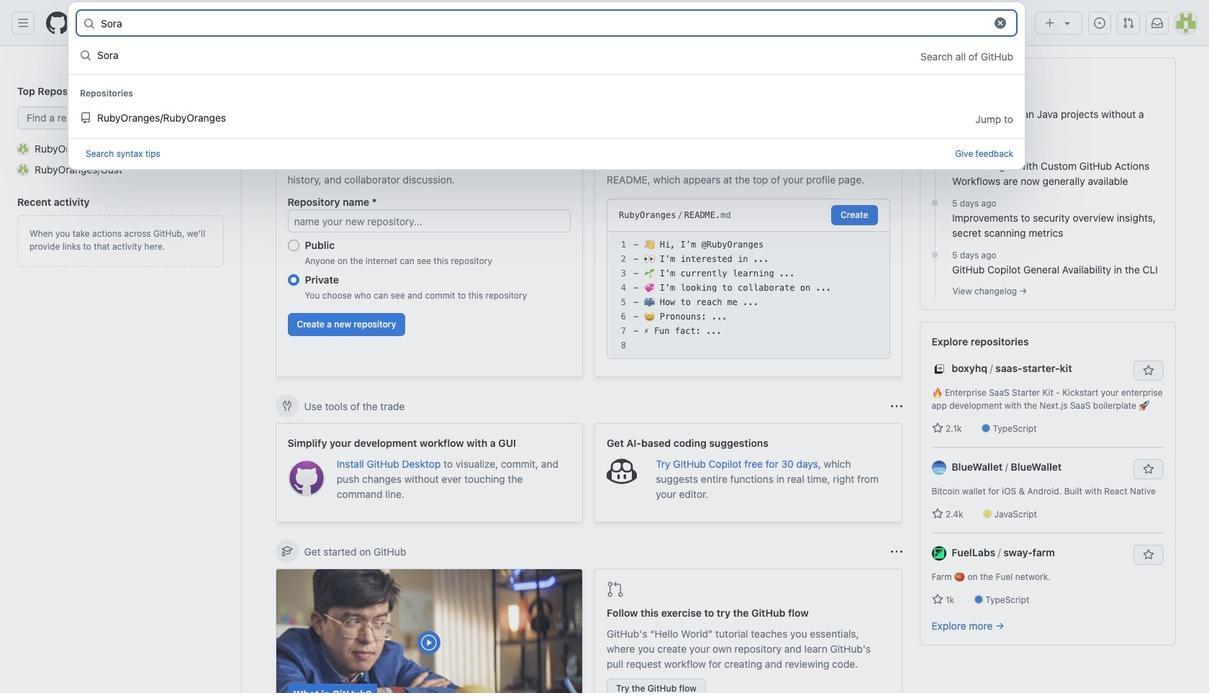 Task type: describe. For each thing, give the bounding box(es) containing it.
star image for @boxyhq profile icon
[[932, 423, 943, 434]]

what is github? element
[[275, 569, 583, 693]]

2 dot fill image from the top
[[929, 249, 941, 261]]

why am i seeing this? image for try the github flow element
[[891, 546, 902, 558]]

name your new repository... text field
[[288, 209, 571, 233]]

star this repository image for @fuellabs profile image
[[1143, 549, 1154, 561]]

explore element
[[920, 58, 1176, 693]]

@fuellabs profile image
[[932, 547, 946, 561]]

homepage image
[[46, 12, 69, 35]]

1 dot fill image from the top
[[929, 145, 941, 157]]

get ai-based coding suggestions element
[[595, 423, 902, 523]]

git pull request image inside try the github flow element
[[607, 581, 624, 598]]

simplify your development workflow with a gui element
[[275, 423, 583, 523]]

introduce yourself with a profile readme element
[[595, 124, 902, 377]]

plus image
[[1045, 17, 1056, 29]]

why am i seeing this? image for the 'get ai-based coding suggestions' element
[[891, 401, 902, 412]]

notifications image
[[1152, 17, 1163, 29]]

issue opened image
[[1094, 17, 1106, 29]]

star this repository image for @boxyhq profile icon
[[1143, 365, 1154, 376]]

gust image
[[17, 164, 29, 175]]

Find a repository… text field
[[17, 107, 224, 130]]

suggestions list box
[[68, 38, 1025, 138]]



Task type: vqa. For each thing, say whether or not it's contained in the screenshot.
name your new repository... text box
yes



Task type: locate. For each thing, give the bounding box(es) containing it.
dot fill image
[[929, 145, 941, 157], [929, 249, 941, 261]]

0 vertical spatial why am i seeing this? image
[[891, 401, 902, 412]]

0 vertical spatial dot fill image
[[929, 145, 941, 157]]

explore repositories navigation
[[920, 322, 1176, 646]]

dialog
[[68, 1, 1026, 170]]

star image
[[932, 423, 943, 434], [932, 508, 943, 520], [932, 594, 943, 605]]

2 star image from the top
[[932, 508, 943, 520]]

star image up @fuellabs profile image
[[932, 508, 943, 520]]

1 vertical spatial why am i seeing this? image
[[891, 546, 902, 558]]

rubyoranges image
[[17, 143, 29, 154]]

1 vertical spatial star this repository image
[[1143, 549, 1154, 561]]

1 vertical spatial dot fill image
[[929, 249, 941, 261]]

what is github? image
[[276, 569, 582, 693]]

triangle down image
[[1062, 17, 1073, 29]]

1 why am i seeing this? image from the top
[[891, 401, 902, 412]]

star image up "@bluewallet profile" icon
[[932, 423, 943, 434]]

github desktop image
[[288, 459, 325, 497]]

None submit
[[831, 205, 878, 225]]

1 vertical spatial git pull request image
[[607, 581, 624, 598]]

0 vertical spatial star image
[[932, 423, 943, 434]]

star this repository image
[[1143, 464, 1154, 475]]

star image down @fuellabs profile image
[[932, 594, 943, 605]]

None text field
[[101, 12, 985, 35]]

2 vertical spatial star image
[[932, 594, 943, 605]]

1 vertical spatial star image
[[932, 508, 943, 520]]

0 vertical spatial git pull request image
[[1123, 17, 1134, 29]]

why am i seeing this? image
[[891, 401, 902, 412], [891, 546, 902, 558]]

star this repository image
[[1143, 365, 1154, 376], [1143, 549, 1154, 561]]

none submit inside the introduce yourself with a profile readme 'element'
[[831, 205, 878, 225]]

dot fill image
[[929, 197, 941, 209]]

git pull request image
[[1123, 17, 1134, 29], [607, 581, 624, 598]]

mortar board image
[[281, 546, 293, 557]]

filter image
[[831, 65, 843, 76]]

dot fill image up dot fill icon
[[929, 145, 941, 157]]

play image
[[421, 634, 438, 651]]

@boxyhq profile image
[[932, 362, 946, 377]]

2 star this repository image from the top
[[1143, 549, 1154, 561]]

dot fill image down dot fill icon
[[929, 249, 941, 261]]

command palette image
[[1000, 17, 1011, 29]]

3 star image from the top
[[932, 594, 943, 605]]

try the github flow element
[[595, 569, 902, 693]]

star image for "@bluewallet profile" icon
[[932, 508, 943, 520]]

@bluewallet profile image
[[932, 461, 946, 475]]

1 star this repository image from the top
[[1143, 365, 1154, 376]]

Top Repositories search field
[[17, 107, 224, 130]]

0 horizontal spatial git pull request image
[[607, 581, 624, 598]]

tools image
[[281, 400, 293, 412]]

1 horizontal spatial git pull request image
[[1123, 17, 1134, 29]]

None radio
[[288, 240, 299, 251], [288, 274, 299, 286], [288, 240, 299, 251], [288, 274, 299, 286]]

2 why am i seeing this? image from the top
[[891, 546, 902, 558]]

start a new repository element
[[275, 124, 583, 377]]

star image for @fuellabs profile image
[[932, 594, 943, 605]]

1 star image from the top
[[932, 423, 943, 434]]

0 vertical spatial star this repository image
[[1143, 365, 1154, 376]]



